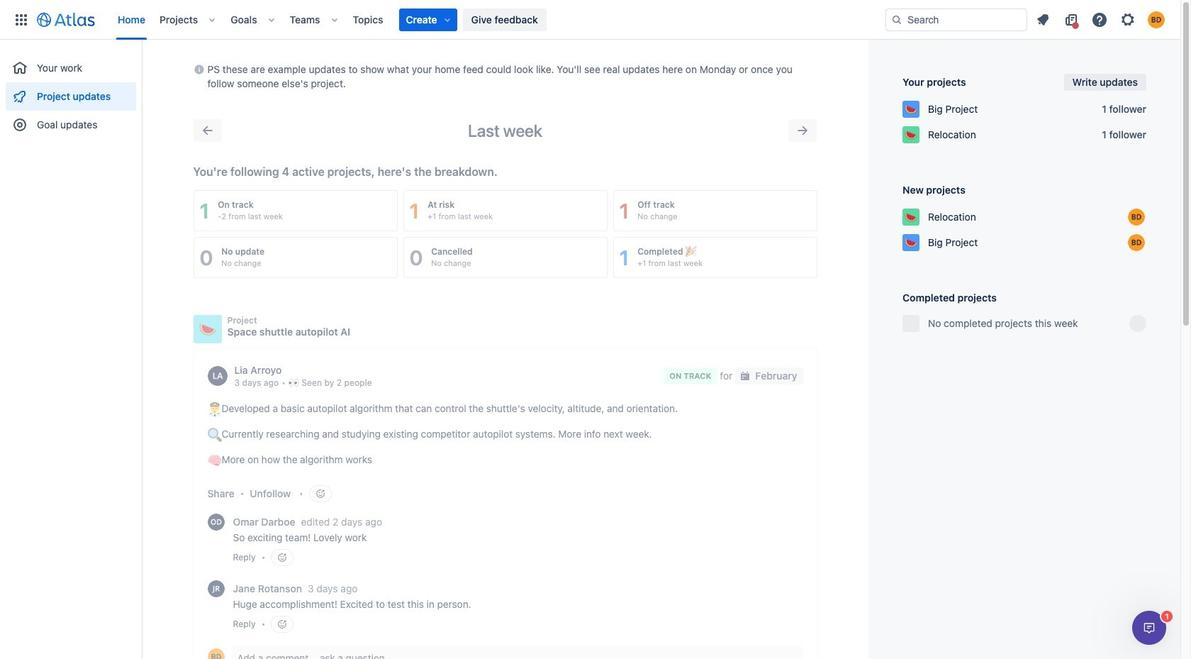 Task type: vqa. For each thing, say whether or not it's contained in the screenshot.
Previous week image
yes



Task type: locate. For each thing, give the bounding box(es) containing it.
None search field
[[886, 8, 1028, 31]]

previous week image
[[199, 122, 216, 139]]

:brain: image
[[207, 453, 222, 468]]

:pilot: image
[[207, 402, 222, 417]]

example updates info image
[[193, 61, 205, 78]]

notifications image
[[1035, 11, 1052, 28]]

:mag: image
[[207, 428, 222, 442]]

banner
[[0, 0, 1181, 40]]

help image
[[1092, 11, 1109, 28]]

group
[[6, 40, 136, 143]]

settings image
[[1120, 11, 1137, 28]]

account image
[[1148, 11, 1165, 28]]



Task type: describe. For each thing, give the bounding box(es) containing it.
top element
[[9, 0, 886, 39]]

search image
[[892, 14, 903, 25]]

Search field
[[886, 8, 1028, 31]]

next week image
[[795, 122, 812, 139]]

switch to... image
[[13, 11, 30, 28]]



